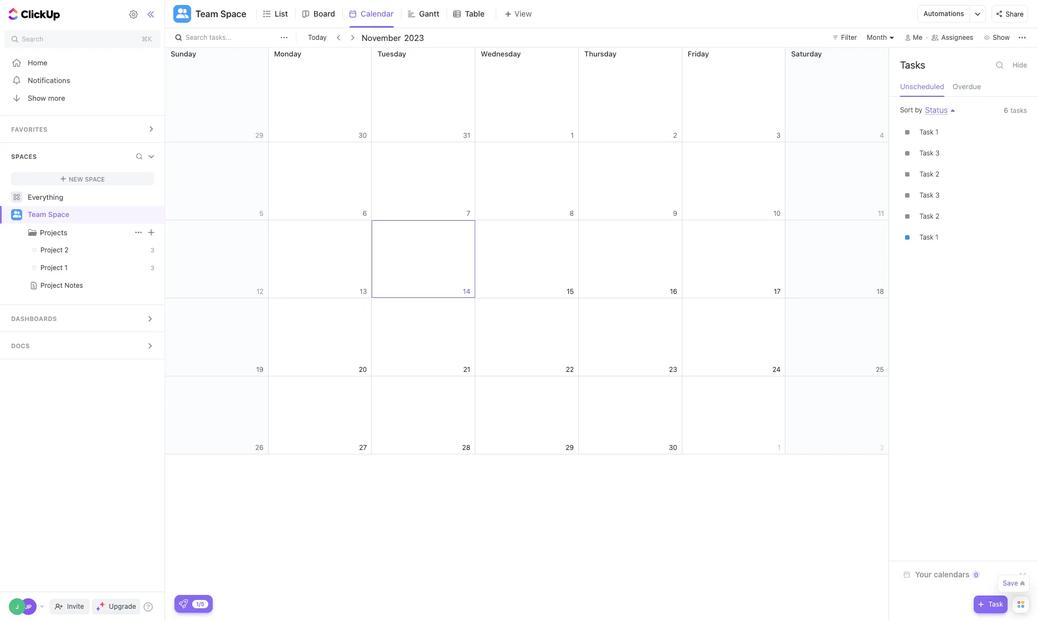 Task type: describe. For each thing, give the bounding box(es) containing it.
team for team space link
[[28, 210, 46, 219]]

3 inside grid
[[777, 131, 781, 139]]

notes
[[65, 281, 83, 290]]

unscheduled
[[900, 82, 945, 91]]

14
[[463, 287, 471, 296]]

november
[[362, 32, 401, 42]]

your calendars 0
[[915, 570, 979, 580]]

0 vertical spatial 30
[[359, 131, 367, 139]]

15
[[567, 287, 574, 296]]

tasks...
[[209, 33, 232, 42]]

tuesday
[[378, 49, 406, 58]]

2023
[[404, 32, 424, 42]]

row containing 26
[[165, 377, 889, 455]]

24
[[773, 365, 781, 374]]

row containing 12
[[165, 221, 889, 299]]

19
[[256, 365, 264, 374]]

status button
[[923, 105, 948, 115]]

share
[[1006, 10, 1024, 18]]

november 2023
[[362, 32, 424, 42]]

assignees
[[942, 33, 974, 42]]

search tasks...
[[186, 33, 232, 42]]

16
[[670, 287, 677, 296]]

space for team space link
[[48, 210, 69, 219]]

project 1
[[40, 264, 68, 272]]

space for team space button
[[220, 9, 246, 19]]

18
[[877, 287, 884, 296]]

‎task 2
[[920, 212, 940, 221]]

project 2
[[40, 246, 69, 254]]

notifications link
[[0, 71, 165, 89]]

1 for task 1
[[936, 233, 939, 242]]

save
[[1003, 580, 1018, 588]]

hide
[[1013, 61, 1027, 69]]

gantt link
[[419, 0, 444, 28]]

sparkle svg 1 image
[[100, 602, 105, 608]]

22
[[566, 365, 574, 374]]

team space link
[[28, 206, 155, 224]]

user group image
[[176, 8, 189, 18]]

team space for team space link
[[28, 210, 69, 219]]

dropdown menu image
[[148, 229, 155, 236]]

everything link
[[0, 188, 165, 206]]

row containing 29
[[165, 48, 889, 142]]

status
[[925, 105, 948, 115]]

automations
[[924, 9, 964, 18]]

2 for ‎task 2
[[936, 212, 940, 221]]

21
[[463, 365, 471, 374]]

search for search
[[22, 35, 43, 43]]

gantt
[[419, 9, 440, 18]]

1 horizontal spatial 29
[[566, 444, 574, 452]]

sort
[[900, 106, 913, 114]]

list link
[[275, 0, 292, 28]]

project notes
[[40, 281, 83, 290]]

onboarding checklist button element
[[179, 600, 188, 609]]

more
[[48, 93, 65, 102]]

27
[[359, 444, 367, 452]]

month button
[[864, 31, 899, 44]]

board link
[[314, 0, 340, 28]]

home link
[[0, 54, 165, 71]]

tasks
[[1011, 106, 1027, 115]]

projects
[[40, 228, 67, 237]]

26
[[255, 444, 264, 452]]

new space
[[69, 175, 105, 183]]

Search tasks... text field
[[186, 30, 278, 45]]

show button
[[981, 31, 1013, 44]]

dashboards
[[11, 315, 57, 323]]

today
[[308, 33, 327, 42]]

row containing 19
[[165, 299, 889, 377]]

new
[[69, 175, 83, 183]]

sidebar navigation
[[0, 0, 167, 622]]

2 for project 2
[[65, 246, 69, 254]]

31
[[463, 131, 471, 139]]

show for show more
[[28, 93, 46, 102]]

11
[[878, 209, 884, 217]]

25
[[876, 365, 884, 374]]

onboarding checklist button image
[[179, 600, 188, 609]]

6 tasks
[[1004, 106, 1027, 115]]

1 vertical spatial space
[[85, 175, 105, 183]]

project for project 2
[[40, 246, 63, 254]]

user group image
[[12, 211, 21, 218]]

9
[[673, 209, 677, 217]]

upgrade link
[[92, 600, 140, 615]]

favorites
[[11, 126, 47, 133]]

saturday
[[791, 49, 822, 58]]

12
[[257, 287, 264, 296]]

jp
[[25, 604, 32, 611]]

by
[[915, 106, 923, 114]]

2 for task 2
[[936, 170, 940, 178]]

wednesday
[[481, 49, 521, 58]]

4
[[880, 131, 884, 139]]

j
[[16, 604, 19, 611]]

notifications
[[28, 76, 70, 85]]

project notes link
[[0, 277, 143, 295]]



Task type: vqa. For each thing, say whether or not it's contained in the screenshot.


Task type: locate. For each thing, give the bounding box(es) containing it.
2 projects link from the left
[[40, 224, 132, 242]]

space up search tasks... "text box"
[[220, 9, 246, 19]]

‎task down "by"
[[920, 128, 934, 136]]

1 row from the top
[[165, 48, 889, 142]]

team space for team space button
[[196, 9, 246, 19]]

thursday
[[585, 49, 617, 58]]

3 project from the top
[[40, 281, 63, 290]]

0 horizontal spatial 30
[[359, 131, 367, 139]]

show more
[[28, 93, 65, 102]]

home
[[28, 58, 48, 67]]

‎task up task 1
[[920, 212, 934, 221]]

3 row from the top
[[165, 221, 889, 299]]

3
[[777, 131, 781, 139], [936, 149, 940, 157], [936, 191, 940, 200], [151, 247, 154, 254], [151, 264, 154, 272]]

1 horizontal spatial space
[[85, 175, 105, 183]]

table
[[465, 9, 485, 18]]

‎task for ‎task 2
[[920, 212, 934, 221]]

team space
[[196, 9, 246, 19], [28, 210, 69, 219]]

28
[[462, 444, 471, 452]]

0 horizontal spatial team
[[28, 210, 46, 219]]

1 horizontal spatial show
[[993, 33, 1010, 42]]

friday
[[688, 49, 709, 58]]

team up search tasks... at top left
[[196, 9, 218, 19]]

1 vertical spatial team
[[28, 210, 46, 219]]

filter button
[[828, 31, 862, 44]]

project 1 link
[[0, 259, 143, 277]]

23
[[669, 365, 677, 374]]

task 3 up the task 2
[[920, 149, 940, 157]]

spaces
[[11, 153, 37, 160]]

1 horizontal spatial team
[[196, 9, 218, 19]]

10
[[774, 209, 781, 217]]

view button
[[496, 7, 535, 21]]

task
[[920, 149, 934, 157], [920, 170, 934, 178], [920, 191, 934, 200], [920, 233, 934, 242], [989, 601, 1004, 609]]

team for team space button
[[196, 9, 218, 19]]

1 projects link from the left
[[1, 224, 132, 242]]

team space button
[[191, 2, 246, 26]]

task 3 up ‎task 2
[[920, 191, 940, 200]]

me
[[913, 33, 923, 42]]

6 for 6
[[363, 209, 367, 217]]

show for show
[[993, 33, 1010, 42]]

project down projects
[[40, 246, 63, 254]]

2 vertical spatial project
[[40, 281, 63, 290]]

search for search tasks...
[[186, 33, 207, 42]]

⌘k
[[142, 35, 152, 43]]

everything
[[28, 193, 63, 201]]

task 1
[[920, 233, 939, 242]]

0 vertical spatial ‎task
[[920, 128, 934, 136]]

sidebar settings image
[[129, 9, 139, 19]]

0 vertical spatial task 3
[[920, 149, 940, 157]]

1
[[936, 128, 939, 136], [571, 131, 574, 139], [936, 233, 939, 242], [65, 264, 68, 272], [778, 444, 781, 452]]

team space inside button
[[196, 9, 246, 19]]

17
[[774, 287, 781, 296]]

team inside button
[[196, 9, 218, 19]]

upgrade
[[109, 603, 136, 611]]

hide button
[[1010, 59, 1031, 72]]

1 vertical spatial task 3
[[920, 191, 940, 200]]

13
[[360, 287, 367, 296]]

6
[[1004, 106, 1009, 115], [363, 209, 367, 217]]

0 horizontal spatial show
[[28, 93, 46, 102]]

2 row from the top
[[165, 142, 889, 221]]

1 vertical spatial ‎task
[[920, 212, 934, 221]]

7
[[467, 209, 471, 217]]

team space inside sidebar navigation
[[28, 210, 69, 219]]

0 horizontal spatial search
[[22, 35, 43, 43]]

grid
[[165, 48, 889, 622]]

task 2
[[920, 170, 940, 178]]

0 horizontal spatial 6
[[363, 209, 367, 217]]

project 2 link
[[0, 242, 143, 259]]

0 vertical spatial 6
[[1004, 106, 1009, 115]]

1 vertical spatial show
[[28, 93, 46, 102]]

calendar link
[[361, 0, 398, 28]]

search up home
[[22, 35, 43, 43]]

search up sunday
[[186, 33, 207, 42]]

project down project 1
[[40, 281, 63, 290]]

board
[[314, 9, 335, 18]]

0 vertical spatial 29
[[255, 131, 264, 139]]

docs
[[11, 342, 30, 350]]

2
[[673, 131, 677, 139], [936, 170, 940, 178], [936, 212, 940, 221], [65, 246, 69, 254], [880, 444, 884, 452]]

search inside sidebar navigation
[[22, 35, 43, 43]]

your
[[915, 570, 932, 580]]

2 task 3 from the top
[[920, 191, 940, 200]]

list
[[275, 9, 288, 18]]

1 task 3 from the top
[[920, 149, 940, 157]]

invite
[[67, 603, 84, 611]]

0 horizontal spatial 29
[[255, 131, 264, 139]]

view
[[515, 9, 532, 18]]

0 vertical spatial project
[[40, 246, 63, 254]]

sort by
[[900, 106, 923, 114]]

‎task
[[920, 128, 934, 136], [920, 212, 934, 221]]

show down the share button at the right top of the page
[[993, 33, 1010, 42]]

show left the more
[[28, 93, 46, 102]]

calendar
[[361, 9, 394, 18]]

5 row from the top
[[165, 377, 889, 455]]

0 vertical spatial team space
[[196, 9, 246, 19]]

team inside sidebar navigation
[[28, 210, 46, 219]]

space inside button
[[220, 9, 246, 19]]

tasks
[[900, 59, 926, 71]]

team
[[196, 9, 218, 19], [28, 210, 46, 219]]

space right the new
[[85, 175, 105, 183]]

show inside sidebar navigation
[[28, 93, 46, 102]]

6 for 6 tasks
[[1004, 106, 1009, 115]]

calendars
[[934, 570, 970, 580]]

1 inside sidebar navigation
[[65, 264, 68, 272]]

2 horizontal spatial space
[[220, 9, 246, 19]]

5
[[259, 209, 264, 217]]

2 inside sidebar navigation
[[65, 246, 69, 254]]

grid containing sunday
[[165, 48, 889, 622]]

0 vertical spatial space
[[220, 9, 246, 19]]

table link
[[465, 0, 489, 28]]

1 ‎task from the top
[[920, 128, 934, 136]]

team down everything
[[28, 210, 46, 219]]

search
[[186, 33, 207, 42], [22, 35, 43, 43]]

project for project notes
[[40, 281, 63, 290]]

favorites button
[[0, 116, 165, 142]]

2 ‎task from the top
[[920, 212, 934, 221]]

team space down everything
[[28, 210, 69, 219]]

automations button
[[918, 6, 970, 22]]

0 vertical spatial show
[[993, 33, 1010, 42]]

today button
[[306, 32, 329, 43]]

‎task for ‎task 1
[[920, 128, 934, 136]]

8
[[570, 209, 574, 217]]

projects link down 'everything' link
[[40, 224, 132, 242]]

0
[[974, 572, 979, 579]]

project down project 2
[[40, 264, 63, 272]]

space up projects
[[48, 210, 69, 219]]

4 row from the top
[[165, 299, 889, 377]]

1 horizontal spatial search
[[186, 33, 207, 42]]

2 project from the top
[[40, 264, 63, 272]]

1 horizontal spatial 6
[[1004, 106, 1009, 115]]

month
[[867, 33, 887, 42]]

1 vertical spatial project
[[40, 264, 63, 272]]

‎task 1
[[920, 128, 939, 136]]

row
[[165, 48, 889, 142], [165, 142, 889, 221], [165, 221, 889, 299], [165, 299, 889, 377], [165, 377, 889, 455]]

1 vertical spatial 29
[[566, 444, 574, 452]]

1 vertical spatial 6
[[363, 209, 367, 217]]

team space up the tasks...
[[196, 9, 246, 19]]

filter
[[841, 33, 857, 42]]

1 horizontal spatial 30
[[669, 444, 677, 452]]

overdue
[[953, 82, 981, 91]]

6 inside row
[[363, 209, 367, 217]]

0 horizontal spatial space
[[48, 210, 69, 219]]

me button
[[901, 31, 927, 44]]

space
[[220, 9, 246, 19], [85, 175, 105, 183], [48, 210, 69, 219]]

1 horizontal spatial team space
[[196, 9, 246, 19]]

1 for ‎task 1
[[936, 128, 939, 136]]

projects link
[[1, 224, 132, 242], [40, 224, 132, 242]]

1 for project 1
[[65, 264, 68, 272]]

1 vertical spatial team space
[[28, 210, 69, 219]]

projects link up project 2
[[1, 224, 132, 242]]

share button
[[992, 5, 1028, 23]]

1 vertical spatial 30
[[669, 444, 677, 452]]

1/5
[[196, 601, 204, 608]]

project for project 1
[[40, 264, 63, 272]]

0 vertical spatial team
[[196, 9, 218, 19]]

sparkle svg 2 image
[[96, 607, 100, 611]]

20
[[359, 365, 367, 374]]

2 vertical spatial space
[[48, 210, 69, 219]]

monday
[[274, 49, 301, 58]]

0 horizontal spatial team space
[[28, 210, 69, 219]]

1 project from the top
[[40, 246, 63, 254]]

show inside dropdown button
[[993, 33, 1010, 42]]

row containing 5
[[165, 142, 889, 221]]



